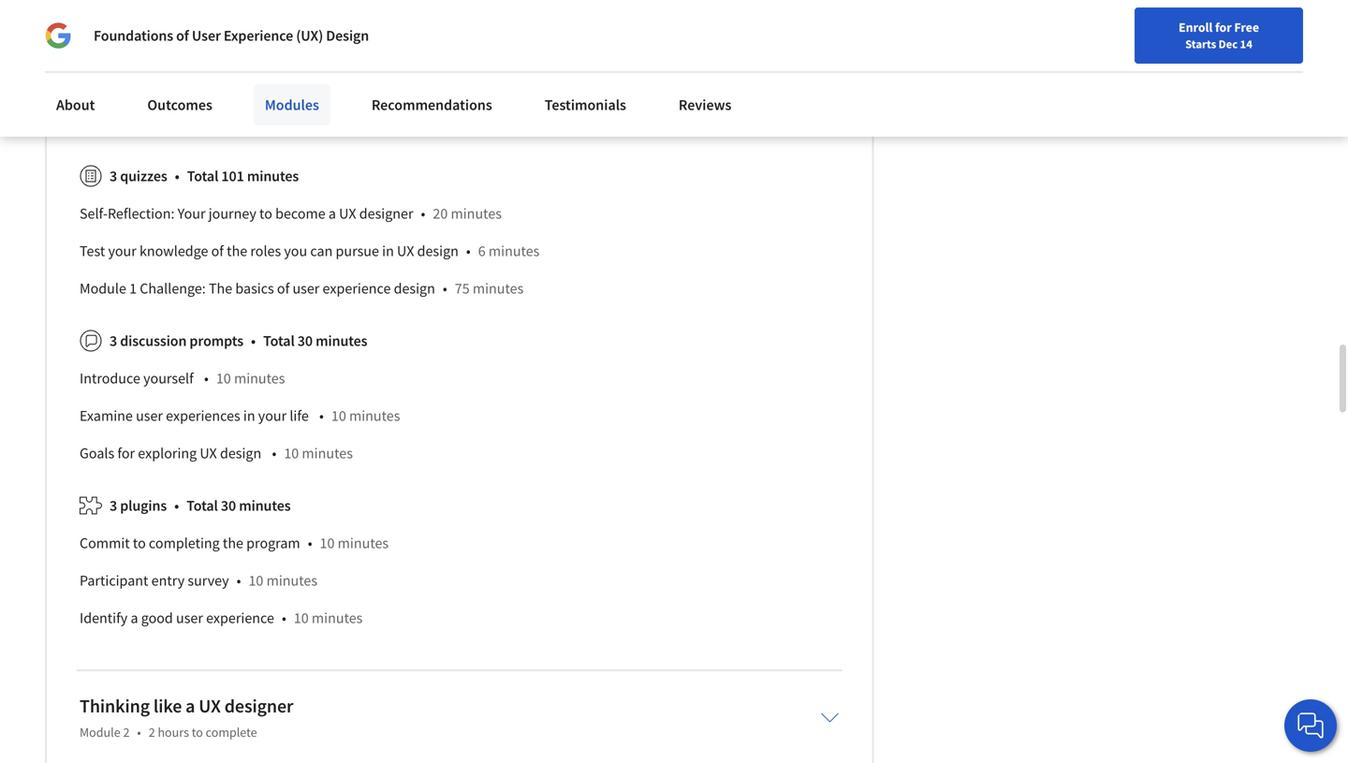 Task type: describe. For each thing, give the bounding box(es) containing it.
for for free
[[1215, 19, 1232, 36]]

designer inside thinking like a ux designer module 2 • 2 hours to complete
[[224, 694, 293, 718]]

thinking like a ux designer module 2 • 2 hours to complete
[[80, 694, 293, 741]]

dec
[[1219, 37, 1238, 51]]

• right survey
[[237, 571, 241, 590]]

exploring
[[138, 444, 197, 463]]

self-
[[80, 204, 108, 223]]

examine
[[80, 407, 133, 425]]

discussion
[[120, 332, 187, 350]]

survey
[[188, 571, 229, 590]]

1 vertical spatial in
[[243, 407, 255, 425]]

• total 30 minutes for program
[[174, 496, 291, 515]]

industry
[[297, 77, 349, 96]]

the influence of company size and industry
[[80, 77, 349, 96]]

google image
[[45, 22, 71, 49]]

0 horizontal spatial a
[[131, 609, 138, 628]]

0 vertical spatial to
[[259, 204, 272, 223]]

challenge:
[[140, 279, 206, 298]]

0 vertical spatial user
[[293, 279, 320, 298]]

3 for 3 discussion prompts
[[110, 332, 117, 350]]

(ux)
[[296, 26, 323, 45]]

0 vertical spatial in
[[382, 242, 394, 261]]

participant entry survey • 10 minutes
[[80, 571, 317, 590]]

glossary terms from module 1 • 10 minutes
[[80, 114, 356, 133]]

goals for exploring ux design • 10 minutes
[[80, 444, 353, 463]]

complete
[[206, 724, 257, 741]]

hours
[[158, 724, 189, 741]]

of left "user"
[[176, 26, 189, 45]]

0 vertical spatial the
[[227, 242, 247, 261]]

prompts
[[190, 332, 243, 350]]

pursue
[[336, 242, 379, 261]]

reviews link
[[668, 84, 743, 125]]

reflection:
[[108, 204, 175, 223]]

testimonials link
[[533, 84, 638, 125]]

modules
[[265, 96, 319, 114]]

self-reflection: your journey to become a ux designer • 20 minutes
[[80, 204, 502, 223]]

• right program
[[308, 534, 312, 553]]

• down "examine user experiences in your life • 10 minutes"
[[272, 444, 277, 463]]

• inside thinking like a ux designer module 2 • 2 hours to complete
[[137, 724, 141, 741]]

total for 3 quizzes
[[187, 167, 218, 186]]

become
[[275, 204, 326, 223]]

module 1 challenge: the basics of user experience design • 75 minutes
[[80, 279, 524, 298]]

2 horizontal spatial a
[[329, 204, 336, 223]]

quizzes
[[120, 167, 167, 186]]

program
[[246, 534, 300, 553]]

• up experiences
[[204, 369, 209, 388]]

foundations of user experience (ux) design
[[94, 26, 369, 45]]

3 discussion prompts
[[110, 332, 243, 350]]

testimonials
[[545, 96, 626, 114]]

size
[[243, 77, 267, 96]]

• right quizzes
[[175, 167, 180, 186]]

enroll
[[1179, 19, 1213, 36]]

• total 30 minutes for minutes
[[251, 332, 367, 350]]

• left 75 at the left top of the page
[[443, 279, 447, 298]]

basics
[[235, 279, 274, 298]]

commit to completing the program • 10 minutes
[[80, 534, 389, 553]]

cross-
[[162, 40, 199, 58]]

design
[[326, 26, 369, 45]]

• down program
[[282, 609, 286, 628]]

ux inside thinking like a ux designer module 2 • 2 hours to complete
[[199, 694, 221, 718]]

free
[[1234, 19, 1259, 36]]

1 2 from the left
[[123, 724, 130, 741]]

plugins
[[120, 496, 167, 515]]

0 vertical spatial design
[[417, 242, 459, 261]]

6
[[478, 242, 486, 261]]

2 2 from the left
[[149, 724, 155, 741]]

roles
[[250, 242, 281, 261]]

30 for program
[[221, 496, 236, 515]]

examine user experiences in your life • 10 minutes
[[80, 407, 400, 425]]

3 plugins
[[110, 496, 167, 515]]

introduce
[[80, 369, 140, 388]]

hide info about module content region
[[80, 0, 839, 644]]

interact with cross-functional teammates • 10 minutes
[[80, 40, 428, 58]]

ux down experiences
[[200, 444, 217, 463]]

• total 101 minutes
[[175, 167, 299, 186]]

enroll for free starts dec 14
[[1179, 19, 1259, 51]]

about
[[56, 96, 95, 114]]

0 horizontal spatial 1
[[129, 279, 137, 298]]



Task type: vqa. For each thing, say whether or not it's contained in the screenshot.


Task type: locate. For each thing, give the bounding box(es) containing it.
coursera image
[[22, 15, 141, 45]]

knowledge
[[139, 242, 208, 261]]

0 horizontal spatial user
[[136, 407, 163, 425]]

10
[[359, 40, 374, 58], [287, 114, 302, 133], [216, 369, 231, 388], [331, 407, 346, 425], [284, 444, 299, 463], [320, 534, 335, 553], [249, 571, 263, 590], [294, 609, 309, 628]]

life
[[290, 407, 309, 425]]

• total 30 minutes up commit to completing the program • 10 minutes
[[174, 496, 291, 515]]

• left hours
[[137, 724, 141, 741]]

0 vertical spatial 1
[[260, 114, 267, 133]]

identify
[[80, 609, 128, 628]]

0 vertical spatial module
[[80, 279, 126, 298]]

interact
[[80, 40, 128, 58]]

2 vertical spatial total
[[187, 496, 218, 515]]

3 left plugins
[[110, 496, 117, 515]]

outcomes
[[147, 96, 212, 114]]

1 vertical spatial for
[[117, 444, 135, 463]]

2 horizontal spatial to
[[259, 204, 272, 223]]

you
[[284, 242, 307, 261]]

1 horizontal spatial experience
[[323, 279, 391, 298]]

2 vertical spatial design
[[220, 444, 261, 463]]

module inside region
[[80, 279, 126, 298]]

goals
[[80, 444, 114, 463]]

• total 30 minutes
[[251, 332, 367, 350], [174, 496, 291, 515]]

0 vertical spatial for
[[1215, 19, 1232, 36]]

of down "journey"
[[211, 242, 224, 261]]

1 horizontal spatial your
[[258, 407, 287, 425]]

None search field
[[267, 12, 576, 49]]

ux up "pursue"
[[339, 204, 356, 223]]

outcomes link
[[136, 84, 224, 125]]

1 vertical spatial the
[[223, 534, 243, 553]]

• right prompts
[[251, 332, 256, 350]]

good
[[141, 609, 173, 628]]

reviews
[[679, 96, 732, 114]]

for up dec
[[1215, 19, 1232, 36]]

for inside hide info about module content region
[[117, 444, 135, 463]]

1 vertical spatial module
[[80, 724, 120, 741]]

experience down survey
[[206, 609, 274, 628]]

1 vertical spatial total
[[263, 332, 295, 350]]

to right commit
[[133, 534, 146, 553]]

1 horizontal spatial a
[[186, 694, 195, 718]]

the
[[227, 242, 247, 261], [223, 534, 243, 553]]

the left roles
[[227, 242, 247, 261]]

modules link
[[254, 84, 330, 125]]

• total 30 minutes down module 1 challenge: the basics of user experience design • 75 minutes on the left of page
[[251, 332, 367, 350]]

experience
[[323, 279, 391, 298], [206, 609, 274, 628]]

total down module 1 challenge: the basics of user experience design • 75 minutes on the left of page
[[263, 332, 295, 350]]

module inside thinking like a ux designer module 2 • 2 hours to complete
[[80, 724, 120, 741]]

from
[[176, 114, 206, 133]]

for inside enroll for free starts dec 14
[[1215, 19, 1232, 36]]

the left program
[[223, 534, 243, 553]]

commit
[[80, 534, 130, 553]]

like
[[153, 694, 182, 718]]

3 up the introduce
[[110, 332, 117, 350]]

0 vertical spatial a
[[329, 204, 336, 223]]

total left the 101
[[187, 167, 218, 186]]

yourself
[[143, 369, 194, 388]]

1 horizontal spatial to
[[192, 724, 203, 741]]

• left 6
[[466, 242, 471, 261]]

user up 'exploring'
[[136, 407, 163, 425]]

designer
[[359, 204, 413, 223], [224, 694, 293, 718]]

0 horizontal spatial for
[[117, 444, 135, 463]]

ux
[[339, 204, 356, 223], [397, 242, 414, 261], [200, 444, 217, 463], [199, 694, 221, 718]]

1 vertical spatial 30
[[221, 496, 236, 515]]

total up completing
[[187, 496, 218, 515]]

user right good
[[176, 609, 203, 628]]

1 horizontal spatial designer
[[359, 204, 413, 223]]

1 vertical spatial experience
[[206, 609, 274, 628]]

0 vertical spatial the
[[80, 77, 103, 96]]

design down 20
[[417, 242, 459, 261]]

2 3 from the top
[[110, 332, 117, 350]]

to
[[259, 204, 272, 223], [133, 534, 146, 553], [192, 724, 203, 741]]

influence
[[106, 77, 164, 96]]

to right hours
[[192, 724, 203, 741]]

0 horizontal spatial 30
[[221, 496, 236, 515]]

1 vertical spatial a
[[131, 609, 138, 628]]

1 horizontal spatial in
[[382, 242, 394, 261]]

total
[[187, 167, 218, 186], [263, 332, 295, 350], [187, 496, 218, 515]]

a left good
[[131, 609, 138, 628]]

3 for 3 quizzes
[[110, 167, 117, 186]]

1 module from the top
[[80, 279, 126, 298]]

2 left hours
[[149, 724, 155, 741]]

of right basics
[[277, 279, 290, 298]]

• left 20
[[421, 204, 425, 223]]

thinking
[[80, 694, 150, 718]]

experience
[[224, 26, 293, 45]]

a right like
[[186, 694, 195, 718]]

0 horizontal spatial to
[[133, 534, 146, 553]]

1 right module
[[260, 114, 267, 133]]

75
[[455, 279, 470, 298]]

1
[[260, 114, 267, 133], [129, 279, 137, 298]]

3 quizzes
[[110, 167, 167, 186]]

30 down module 1 challenge: the basics of user experience design • 75 minutes on the left of page
[[298, 332, 313, 350]]

• right life
[[319, 407, 324, 425]]

module down thinking
[[80, 724, 120, 741]]

1 horizontal spatial the
[[209, 279, 232, 298]]

2 vertical spatial a
[[186, 694, 195, 718]]

0 vertical spatial 30
[[298, 332, 313, 350]]

company
[[182, 77, 240, 96]]

your
[[108, 242, 137, 261], [258, 407, 287, 425]]

experience down "pursue"
[[323, 279, 391, 298]]

1 horizontal spatial for
[[1215, 19, 1232, 36]]

1 horizontal spatial 30
[[298, 332, 313, 350]]

• right (ux)
[[347, 40, 351, 58]]

the left basics
[[209, 279, 232, 298]]

0 vertical spatial total
[[187, 167, 218, 186]]

designer up "pursue"
[[359, 204, 413, 223]]

minutes
[[377, 40, 428, 58], [305, 114, 356, 133], [247, 167, 299, 186], [451, 204, 502, 223], [489, 242, 540, 261], [473, 279, 524, 298], [316, 332, 367, 350], [234, 369, 285, 388], [349, 407, 400, 425], [302, 444, 353, 463], [239, 496, 291, 515], [338, 534, 389, 553], [266, 571, 317, 590], [312, 609, 363, 628]]

a
[[329, 204, 336, 223], [131, 609, 138, 628], [186, 694, 195, 718]]

in right experiences
[[243, 407, 255, 425]]

2 horizontal spatial user
[[293, 279, 320, 298]]

experiences
[[166, 407, 240, 425]]

to inside thinking like a ux designer module 2 • 2 hours to complete
[[192, 724, 203, 741]]

introduce yourself • 10 minutes
[[80, 369, 285, 388]]

for
[[1215, 19, 1232, 36], [117, 444, 135, 463]]

2 module from the top
[[80, 724, 120, 741]]

and
[[270, 77, 294, 96]]

of
[[176, 26, 189, 45], [167, 77, 179, 96], [211, 242, 224, 261], [277, 279, 290, 298]]

0 vertical spatial experience
[[323, 279, 391, 298]]

3
[[110, 167, 117, 186], [110, 332, 117, 350], [110, 496, 117, 515]]

design down "examine user experiences in your life • 10 minutes"
[[220, 444, 261, 463]]

1 vertical spatial user
[[136, 407, 163, 425]]

your right test
[[108, 242, 137, 261]]

0 vertical spatial your
[[108, 242, 137, 261]]

1 3 from the top
[[110, 167, 117, 186]]

test
[[80, 242, 105, 261]]

ux up the complete
[[199, 694, 221, 718]]

design left 75 at the left top of the page
[[394, 279, 435, 298]]

2
[[123, 724, 130, 741], [149, 724, 155, 741]]

can
[[310, 242, 333, 261]]

1 horizontal spatial 1
[[260, 114, 267, 133]]

2 down thinking
[[123, 724, 130, 741]]

glossary
[[80, 114, 133, 133]]

module
[[209, 114, 257, 133]]

your
[[178, 204, 206, 223]]

in
[[382, 242, 394, 261], [243, 407, 255, 425]]

0 horizontal spatial the
[[80, 77, 103, 96]]

the
[[80, 77, 103, 96], [209, 279, 232, 298]]

designer up the complete
[[224, 694, 293, 718]]

identify a good user experience • 10 minutes
[[80, 609, 363, 628]]

1 horizontal spatial user
[[176, 609, 203, 628]]

designer inside hide info about module content region
[[359, 204, 413, 223]]

test your knowledge of the roles you can pursue in ux design • 6 minutes
[[80, 242, 540, 261]]

total for 3 discussion prompts
[[263, 332, 295, 350]]

your left life
[[258, 407, 287, 425]]

participant
[[80, 571, 148, 590]]

1 horizontal spatial 2
[[149, 724, 155, 741]]

with
[[131, 40, 159, 58]]

2 vertical spatial to
[[192, 724, 203, 741]]

total for 3 plugins
[[187, 496, 218, 515]]

3 3 from the top
[[110, 496, 117, 515]]

completing
[[149, 534, 220, 553]]

0 horizontal spatial in
[[243, 407, 255, 425]]

entry
[[151, 571, 185, 590]]

to right "journey"
[[259, 204, 272, 223]]

1 left challenge:
[[129, 279, 137, 298]]

functional
[[199, 40, 263, 58]]

1 vertical spatial 3
[[110, 332, 117, 350]]

for right goals
[[117, 444, 135, 463]]

foundations
[[94, 26, 173, 45]]

0 horizontal spatial your
[[108, 242, 137, 261]]

1 vertical spatial the
[[209, 279, 232, 298]]

recommendations link
[[360, 84, 504, 125]]

0 horizontal spatial 2
[[123, 724, 130, 741]]

design
[[417, 242, 459, 261], [394, 279, 435, 298], [220, 444, 261, 463]]

user
[[192, 26, 221, 45]]

1 vertical spatial • total 30 minutes
[[174, 496, 291, 515]]

3 left quizzes
[[110, 167, 117, 186]]

1 vertical spatial designer
[[224, 694, 293, 718]]

0 vertical spatial designer
[[359, 204, 413, 223]]

1 vertical spatial your
[[258, 407, 287, 425]]

• down modules
[[275, 114, 279, 133]]

1 vertical spatial design
[[394, 279, 435, 298]]

teammates
[[266, 40, 336, 58]]

0 vertical spatial 3
[[110, 167, 117, 186]]

1 vertical spatial 1
[[129, 279, 137, 298]]

chat with us image
[[1296, 711, 1326, 741]]

0 horizontal spatial experience
[[206, 609, 274, 628]]

module down test
[[80, 279, 126, 298]]

starts
[[1185, 37, 1216, 51]]

a right become
[[329, 204, 336, 223]]

recommendations
[[372, 96, 492, 114]]

3 for 3 plugins
[[110, 496, 117, 515]]

terms
[[136, 114, 173, 133]]

0 vertical spatial • total 30 minutes
[[251, 332, 367, 350]]

user down test your knowledge of the roles you can pursue in ux design • 6 minutes
[[293, 279, 320, 298]]

for for exploring
[[117, 444, 135, 463]]

1 vertical spatial to
[[133, 534, 146, 553]]

20
[[433, 204, 448, 223]]

2 vertical spatial 3
[[110, 496, 117, 515]]

in right "pursue"
[[382, 242, 394, 261]]

2 vertical spatial user
[[176, 609, 203, 628]]

of right influence
[[167, 77, 179, 96]]

journey
[[209, 204, 256, 223]]

101
[[221, 167, 244, 186]]

a inside thinking like a ux designer module 2 • 2 hours to complete
[[186, 694, 195, 718]]

30 for minutes
[[298, 332, 313, 350]]

ux right "pursue"
[[397, 242, 414, 261]]

• right plugins
[[174, 496, 179, 515]]

14
[[1240, 37, 1253, 51]]

menu item
[[1010, 19, 1131, 80]]

0 horizontal spatial designer
[[224, 694, 293, 718]]

the down interact
[[80, 77, 103, 96]]

30 up commit to completing the program • 10 minutes
[[221, 496, 236, 515]]

about link
[[45, 84, 106, 125]]



